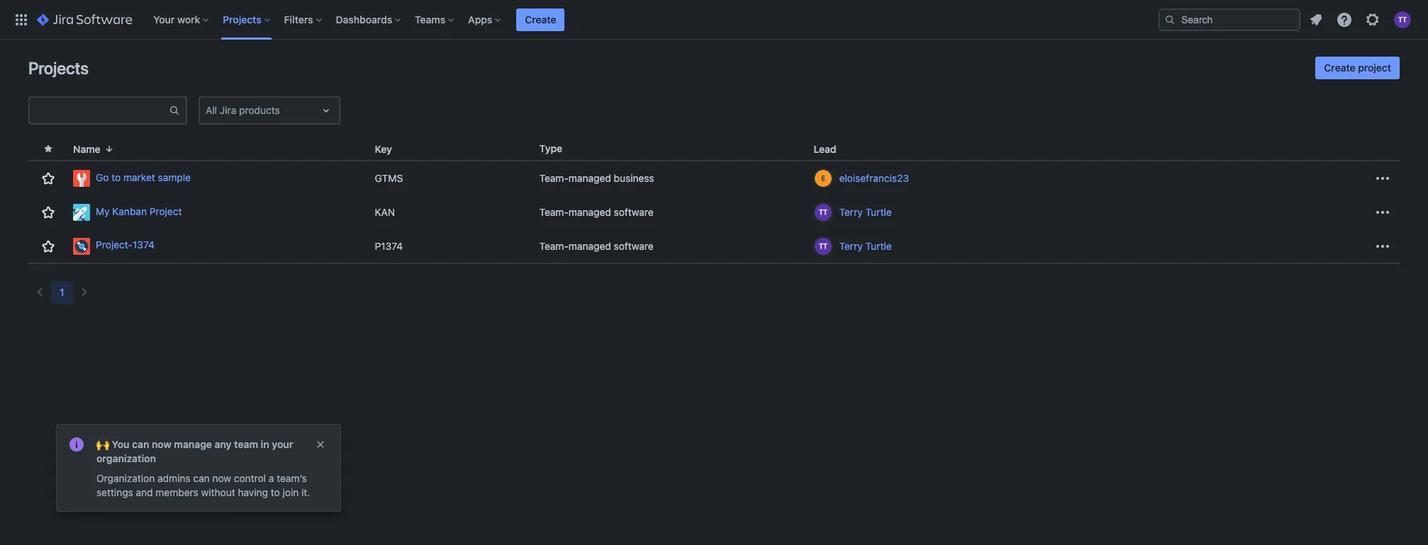 Task type: locate. For each thing, give the bounding box(es) containing it.
0 vertical spatial managed
[[569, 172, 611, 184]]

projects button
[[219, 8, 276, 31]]

primary element
[[9, 0, 1159, 39]]

team-
[[539, 172, 569, 184], [539, 206, 569, 218], [539, 240, 569, 252]]

go to market sample
[[96, 171, 191, 183]]

terry turtle link
[[839, 206, 892, 220], [839, 239, 892, 253]]

banner
[[0, 0, 1428, 40]]

turtle for p1374
[[865, 240, 892, 252]]

to down a on the bottom left of the page
[[271, 487, 280, 499]]

managed
[[569, 172, 611, 184], [569, 206, 611, 218], [569, 240, 611, 252]]

0 vertical spatial team-managed software
[[539, 206, 653, 218]]

0 horizontal spatial to
[[112, 171, 121, 183]]

more image down more image
[[1374, 238, 1391, 255]]

1
[[60, 286, 64, 299]]

1 vertical spatial terry
[[839, 240, 863, 252]]

0 horizontal spatial now
[[152, 439, 171, 451]]

2 team-managed software from the top
[[539, 240, 653, 252]]

1 vertical spatial to
[[271, 487, 280, 499]]

projects right work
[[223, 13, 261, 25]]

terry turtle for p1374
[[839, 240, 892, 252]]

more image
[[1374, 170, 1391, 187], [1374, 238, 1391, 255]]

3 team- from the top
[[539, 240, 569, 252]]

projects down appswitcher icon
[[28, 58, 89, 78]]

0 vertical spatial team-
[[539, 172, 569, 184]]

terry turtle link for kan
[[839, 206, 892, 220]]

team-managed business
[[539, 172, 654, 184]]

1 vertical spatial team-
[[539, 206, 569, 218]]

appswitcher icon image
[[13, 11, 30, 28]]

settings image
[[1364, 11, 1381, 28]]

my
[[96, 205, 110, 217]]

2 team- from the top
[[539, 206, 569, 218]]

1 terry from the top
[[839, 206, 863, 218]]

alert
[[57, 425, 340, 512]]

1 vertical spatial terry turtle link
[[839, 239, 892, 253]]

0 horizontal spatial projects
[[28, 58, 89, 78]]

1 vertical spatial turtle
[[865, 240, 892, 252]]

create inside the primary element
[[525, 13, 556, 25]]

in
[[261, 439, 269, 451]]

1 software from the top
[[614, 206, 653, 218]]

2 terry from the top
[[839, 240, 863, 252]]

projects
[[223, 13, 261, 25], [28, 58, 89, 78]]

0 vertical spatial terry
[[839, 206, 863, 218]]

terry turtle
[[839, 206, 892, 218], [839, 240, 892, 252]]

without
[[201, 487, 235, 499]]

name button
[[67, 141, 120, 157]]

1 vertical spatial can
[[193, 473, 210, 485]]

2 more image from the top
[[1374, 238, 1391, 255]]

a
[[269, 473, 274, 485]]

project
[[1358, 62, 1391, 74]]

3 managed from the top
[[569, 240, 611, 252]]

jira
[[220, 104, 236, 116]]

now for control
[[212, 473, 231, 485]]

gtms
[[375, 172, 403, 184]]

can right 'you'
[[132, 439, 149, 451]]

terry
[[839, 206, 863, 218], [839, 240, 863, 252]]

create for create project
[[1324, 62, 1355, 74]]

1 button
[[51, 281, 73, 304]]

can
[[132, 439, 149, 451], [193, 473, 210, 485]]

it.
[[301, 487, 310, 499]]

1 vertical spatial team-managed software
[[539, 240, 653, 252]]

create
[[525, 13, 556, 25], [1324, 62, 1355, 74]]

0 vertical spatial create
[[525, 13, 556, 25]]

2 vertical spatial managed
[[569, 240, 611, 252]]

2 terry turtle link from the top
[[839, 239, 892, 253]]

terry turtle link for p1374
[[839, 239, 892, 253]]

now up without
[[212, 473, 231, 485]]

projects inside popup button
[[223, 13, 261, 25]]

alert containing 🙌 you can now manage any team in your organization
[[57, 425, 340, 512]]

1 horizontal spatial create
[[1324, 62, 1355, 74]]

can inside 🙌 you can now manage any team in your organization
[[132, 439, 149, 451]]

all
[[206, 104, 217, 116]]

0 vertical spatial turtle
[[865, 206, 892, 218]]

1 vertical spatial projects
[[28, 58, 89, 78]]

2 turtle from the top
[[865, 240, 892, 252]]

work
[[177, 13, 200, 25]]

1 horizontal spatial projects
[[223, 13, 261, 25]]

0 vertical spatial terry turtle link
[[839, 206, 892, 220]]

key
[[375, 143, 392, 155]]

can inside organization admins can now control a team's settings and members without having to join it.
[[193, 473, 210, 485]]

now inside organization admins can now control a team's settings and members without having to join it.
[[212, 473, 231, 485]]

0 horizontal spatial create
[[525, 13, 556, 25]]

eloisefrancis23 link
[[839, 172, 909, 186]]

0 vertical spatial to
[[112, 171, 121, 183]]

your
[[153, 13, 175, 25]]

0 horizontal spatial can
[[132, 439, 149, 451]]

1 turtle from the top
[[865, 206, 892, 218]]

all jira products
[[206, 104, 280, 116]]

kan
[[375, 206, 395, 218]]

1 vertical spatial create
[[1324, 62, 1355, 74]]

to
[[112, 171, 121, 183], [271, 487, 280, 499]]

1 horizontal spatial now
[[212, 473, 231, 485]]

0 vertical spatial software
[[614, 206, 653, 218]]

0 vertical spatial can
[[132, 439, 149, 451]]

your work
[[153, 13, 200, 25]]

apps
[[468, 13, 492, 25]]

1 team- from the top
[[539, 172, 569, 184]]

1 vertical spatial software
[[614, 240, 653, 252]]

team-managed software
[[539, 206, 653, 218], [539, 240, 653, 252]]

next image
[[76, 284, 93, 301]]

team-managed software for p1374
[[539, 240, 653, 252]]

now
[[152, 439, 171, 451], [212, 473, 231, 485]]

1 managed from the top
[[569, 172, 611, 184]]

control
[[234, 473, 266, 485]]

None text field
[[30, 101, 169, 121], [206, 104, 208, 118], [30, 101, 169, 121], [206, 104, 208, 118]]

1 vertical spatial managed
[[569, 206, 611, 218]]

1 terry turtle from the top
[[839, 206, 892, 218]]

0 vertical spatial projects
[[223, 13, 261, 25]]

2 software from the top
[[614, 240, 653, 252]]

can up without
[[193, 473, 210, 485]]

🙌
[[96, 439, 109, 451]]

open image
[[318, 102, 335, 119]]

1 vertical spatial now
[[212, 473, 231, 485]]

now inside 🙌 you can now manage any team in your organization
[[152, 439, 171, 451]]

0 vertical spatial now
[[152, 439, 171, 451]]

2 terry turtle from the top
[[839, 240, 892, 252]]

1374
[[133, 239, 154, 251]]

more image for eloisefrancis23
[[1374, 170, 1391, 187]]

software
[[614, 206, 653, 218], [614, 240, 653, 252]]

dashboards
[[336, 13, 392, 25]]

2 vertical spatial team-
[[539, 240, 569, 252]]

1 team-managed software from the top
[[539, 206, 653, 218]]

project-
[[96, 239, 133, 251]]

settings
[[96, 487, 133, 499]]

1 horizontal spatial can
[[193, 473, 210, 485]]

create right apps dropdown button
[[525, 13, 556, 25]]

🙌 you can now manage any team in your organization
[[96, 439, 293, 465]]

1 terry turtle link from the top
[[839, 206, 892, 220]]

1 horizontal spatial to
[[271, 487, 280, 499]]

your work button
[[149, 8, 214, 31]]

create button
[[516, 8, 565, 31]]

now left 'manage' at left bottom
[[152, 439, 171, 451]]

my kanban project
[[96, 205, 182, 217]]

0 vertical spatial terry turtle
[[839, 206, 892, 218]]

1 vertical spatial more image
[[1374, 238, 1391, 255]]

your
[[272, 439, 293, 451]]

to right the go
[[112, 171, 121, 183]]

1 more image from the top
[[1374, 170, 1391, 187]]

organization
[[96, 473, 155, 485]]

more image up more image
[[1374, 170, 1391, 187]]

1 vertical spatial terry turtle
[[839, 240, 892, 252]]

create left project
[[1324, 62, 1355, 74]]

and
[[136, 487, 153, 499]]

0 vertical spatial more image
[[1374, 170, 1391, 187]]

software for p1374
[[614, 240, 653, 252]]

lead button
[[808, 141, 853, 157]]

star project-1374 image
[[39, 238, 56, 255]]

turtle
[[865, 206, 892, 218], [865, 240, 892, 252]]

jira software image
[[37, 11, 132, 28], [37, 11, 132, 28]]

2 managed from the top
[[569, 206, 611, 218]]

more image for terry turtle
[[1374, 238, 1391, 255]]



Task type: vqa. For each thing, say whether or not it's contained in the screenshot.
MAKE PAGE FULL-WIDTH 'ICON'
no



Task type: describe. For each thing, give the bounding box(es) containing it.
project
[[149, 205, 182, 217]]

name
[[73, 143, 100, 155]]

turtle for kan
[[865, 206, 892, 218]]

now for manage
[[152, 439, 171, 451]]

you
[[112, 439, 129, 451]]

team- for p1374
[[539, 240, 569, 252]]

managed for p1374
[[569, 240, 611, 252]]

notifications image
[[1307, 11, 1325, 28]]

can for admins
[[193, 473, 210, 485]]

team-managed software for kan
[[539, 206, 653, 218]]

search image
[[1164, 14, 1176, 25]]

previous image
[[31, 284, 48, 301]]

my kanban project link
[[73, 204, 363, 221]]

create project button
[[1316, 57, 1400, 79]]

sample
[[158, 171, 191, 183]]

team- for gtms
[[539, 172, 569, 184]]

your profile and settings image
[[1394, 11, 1411, 28]]

business
[[614, 172, 654, 184]]

filters button
[[280, 8, 327, 31]]

teams button
[[411, 8, 460, 31]]

any
[[215, 439, 232, 451]]

create for create
[[525, 13, 556, 25]]

star go to market sample image
[[39, 170, 56, 187]]

organization admins can now control a team's settings and members without having to join it.
[[96, 473, 310, 499]]

members
[[156, 487, 198, 499]]

team's
[[277, 473, 307, 485]]

organization
[[96, 453, 156, 465]]

go
[[96, 171, 109, 183]]

managed for gtms
[[569, 172, 611, 184]]

apps button
[[464, 8, 507, 31]]

to inside organization admins can now control a team's settings and members without having to join it.
[[271, 487, 280, 499]]

project-1374
[[96, 239, 154, 251]]

market
[[123, 171, 155, 183]]

dashboards button
[[332, 8, 406, 31]]

information image
[[68, 437, 85, 454]]

eloisefrancis23
[[839, 172, 909, 184]]

terry for p1374
[[839, 240, 863, 252]]

project-1374 link
[[73, 238, 363, 255]]

join
[[283, 487, 299, 499]]

team
[[234, 439, 258, 451]]

p1374
[[375, 240, 403, 252]]

team- for kan
[[539, 206, 569, 218]]

filters
[[284, 13, 313, 25]]

products
[[239, 104, 280, 116]]

software for kan
[[614, 206, 653, 218]]

banner containing your work
[[0, 0, 1428, 40]]

Search field
[[1159, 8, 1300, 31]]

kanban
[[112, 205, 147, 217]]

admins
[[157, 473, 190, 485]]

terry turtle for kan
[[839, 206, 892, 218]]

help image
[[1336, 11, 1353, 28]]

star my kanban project image
[[39, 204, 56, 221]]

type
[[539, 143, 562, 155]]

manage
[[174, 439, 212, 451]]

go to market sample link
[[73, 170, 363, 187]]

managed for kan
[[569, 206, 611, 218]]

teams
[[415, 13, 445, 25]]

lead
[[814, 143, 836, 155]]

dismiss image
[[315, 440, 326, 451]]

having
[[238, 487, 268, 499]]

can for you
[[132, 439, 149, 451]]

create project
[[1324, 62, 1391, 74]]

key button
[[369, 141, 409, 157]]

terry for kan
[[839, 206, 863, 218]]

more image
[[1374, 204, 1391, 221]]



